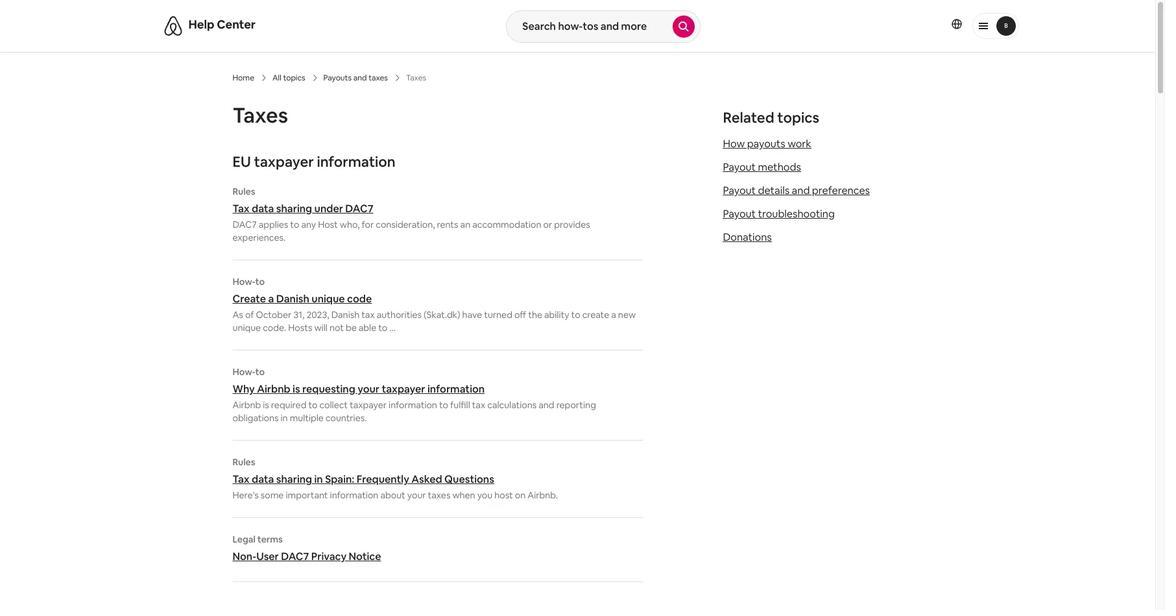 Task type: vqa. For each thing, say whether or not it's contained in the screenshot.
is
yes



Task type: locate. For each thing, give the bounding box(es) containing it.
legal terms non-user dac7 privacy notice
[[233, 534, 381, 563]]

1 horizontal spatial in
[[315, 473, 323, 486]]

1 horizontal spatial your
[[408, 489, 426, 501]]

2 tax from the top
[[233, 473, 250, 486]]

how- up why
[[233, 366, 256, 378]]

rules down eu
[[233, 186, 255, 197]]

sharing for under
[[276, 202, 312, 216]]

rules for tax data sharing in spain: frequently asked questions
[[233, 456, 255, 468]]

tax inside 'rules tax data sharing under dac7 dac7 applies to any host who, for consideration, rents an accommodation or provides experiences.'
[[233, 202, 250, 216]]

data
[[252, 202, 274, 216], [252, 473, 274, 486]]

1 vertical spatial taxes
[[428, 489, 451, 501]]

a left new
[[612, 309, 617, 321]]

accommodation
[[473, 219, 542, 230]]

a
[[268, 292, 274, 306], [612, 309, 617, 321]]

to up create
[[256, 276, 265, 288]]

0 vertical spatial tax
[[362, 309, 375, 321]]

tax up experiences.
[[233, 202, 250, 216]]

1 data from the top
[[252, 202, 274, 216]]

0 vertical spatial topics
[[283, 73, 306, 83]]

collect
[[320, 399, 348, 411]]

able
[[359, 322, 377, 334]]

payout down payout methods link
[[724, 184, 756, 197]]

will
[[314, 322, 328, 334]]

2 horizontal spatial and
[[792, 184, 810, 197]]

1 vertical spatial your
[[408, 489, 426, 501]]

taxpayer down '…'
[[382, 382, 426, 396]]

danish up '31,'
[[276, 292, 310, 306]]

2 horizontal spatial dac7
[[346, 202, 374, 216]]

danish up be
[[332, 309, 360, 321]]

1 horizontal spatial unique
[[312, 292, 345, 306]]

0 vertical spatial your
[[358, 382, 380, 396]]

non-user dac7 privacy notice element
[[233, 534, 643, 563]]

rules for tax data sharing under dac7
[[233, 186, 255, 197]]

rules tax data sharing under dac7 dac7 applies to any host who, for consideration, rents an accommodation or provides experiences.
[[233, 186, 591, 243]]

rules up here's
[[233, 456, 255, 468]]

hosts
[[288, 322, 313, 334]]

ability
[[545, 309, 570, 321]]

some
[[261, 489, 284, 501]]

2 vertical spatial and
[[539, 399, 555, 411]]

unique up the 2023,
[[312, 292, 345, 306]]

0 horizontal spatial topics
[[283, 73, 306, 83]]

dac7
[[346, 202, 374, 216], [233, 219, 257, 230], [281, 550, 309, 563]]

and right payouts
[[354, 73, 367, 83]]

questions
[[445, 473, 495, 486]]

1 payout from the top
[[724, 160, 756, 174]]

1 horizontal spatial and
[[539, 399, 555, 411]]

0 vertical spatial payout
[[724, 160, 756, 174]]

information up fulfill on the bottom
[[428, 382, 485, 396]]

1 vertical spatial dac7
[[233, 219, 257, 230]]

1 vertical spatial topics
[[778, 108, 820, 127]]

is up obligations
[[263, 399, 269, 411]]

your up countries.
[[358, 382, 380, 396]]

to left any
[[290, 219, 299, 230]]

1 vertical spatial payout
[[724, 184, 756, 197]]

2023,
[[307, 309, 330, 321]]

terms
[[258, 534, 283, 545]]

3 payout from the top
[[724, 207, 756, 221]]

0 vertical spatial is
[[293, 382, 300, 396]]

create a danish unique code element
[[233, 276, 643, 334]]

notice
[[349, 550, 381, 563]]

2 how- from the top
[[233, 366, 256, 378]]

and left reporting
[[539, 399, 555, 411]]

you
[[478, 489, 493, 501]]

a up october
[[268, 292, 274, 306]]

1 how- from the top
[[233, 276, 256, 288]]

0 horizontal spatial and
[[354, 73, 367, 83]]

center
[[217, 17, 256, 32]]

sharing
[[276, 202, 312, 216], [276, 473, 312, 486]]

how- up create
[[233, 276, 256, 288]]

None search field
[[507, 10, 701, 43]]

2 vertical spatial taxpayer
[[350, 399, 387, 411]]

taxpayer right eu
[[254, 153, 314, 171]]

home link
[[233, 73, 254, 83]]

to right ability
[[572, 309, 581, 321]]

1 vertical spatial is
[[263, 399, 269, 411]]

information
[[317, 153, 396, 171], [428, 382, 485, 396], [389, 399, 437, 411], [330, 489, 379, 501]]

tax up able
[[362, 309, 375, 321]]

1 vertical spatial how-
[[233, 366, 256, 378]]

information up under
[[317, 153, 396, 171]]

payout for payout details and preferences
[[724, 184, 756, 197]]

rules
[[233, 186, 255, 197], [233, 456, 255, 468]]

how-
[[233, 276, 256, 288], [233, 366, 256, 378]]

0 vertical spatial tax
[[233, 202, 250, 216]]

0 vertical spatial a
[[268, 292, 274, 306]]

31,
[[294, 309, 305, 321]]

and up troubleshooting
[[792, 184, 810, 197]]

1 horizontal spatial a
[[612, 309, 617, 321]]

0 vertical spatial sharing
[[276, 202, 312, 216]]

why airbnb is requesting your taxpayer information element
[[233, 366, 643, 425]]

payout details and preferences
[[724, 184, 871, 197]]

0 vertical spatial and
[[354, 73, 367, 83]]

dac7 right user
[[281, 550, 309, 563]]

1 tax from the top
[[233, 202, 250, 216]]

1 vertical spatial a
[[612, 309, 617, 321]]

sharing for in
[[276, 473, 312, 486]]

information down the spain: at the left bottom of page
[[330, 489, 379, 501]]

tax up here's
[[233, 473, 250, 486]]

sharing up important
[[276, 473, 312, 486]]

2 payout from the top
[[724, 184, 756, 197]]

1 horizontal spatial is
[[293, 382, 300, 396]]

troubleshooting
[[759, 207, 835, 221]]

work
[[788, 137, 812, 151]]

0 vertical spatial danish
[[276, 292, 310, 306]]

1 vertical spatial tax
[[233, 473, 250, 486]]

payouts and taxes link
[[324, 73, 388, 83]]

taxes right payouts
[[369, 73, 388, 83]]

in down required
[[281, 412, 288, 424]]

taxes
[[233, 102, 288, 129]]

in
[[281, 412, 288, 424], [315, 473, 323, 486]]

payout methods link
[[724, 160, 802, 174]]

your down 'asked'
[[408, 489, 426, 501]]

1 vertical spatial in
[[315, 473, 323, 486]]

airbnb up required
[[257, 382, 291, 396]]

how- inside how-to why airbnb is requesting your taxpayer information airbnb is required to collect taxpayer information to fulfill tax calculations and reporting obligations in multiple countries.
[[233, 366, 256, 378]]

your
[[358, 382, 380, 396], [408, 489, 426, 501]]

0 horizontal spatial your
[[358, 382, 380, 396]]

preferences
[[813, 184, 871, 197]]

0 vertical spatial taxpayer
[[254, 153, 314, 171]]

1 vertical spatial airbnb
[[233, 399, 261, 411]]

an
[[461, 219, 471, 230]]

1 horizontal spatial tax
[[472, 399, 486, 411]]

dac7 up for
[[346, 202, 374, 216]]

payout up donations link
[[724, 207, 756, 221]]

data inside 'rules tax data sharing under dac7 dac7 applies to any host who, for consideration, rents an accommodation or provides experiences.'
[[252, 202, 274, 216]]

payout troubleshooting link
[[724, 207, 835, 221]]

0 horizontal spatial dac7
[[233, 219, 257, 230]]

unique down of at the bottom left of page
[[233, 322, 261, 334]]

or
[[544, 219, 553, 230]]

tax
[[233, 202, 250, 216], [233, 473, 250, 486]]

0 horizontal spatial in
[[281, 412, 288, 424]]

related topics
[[724, 108, 820, 127]]

1 vertical spatial sharing
[[276, 473, 312, 486]]

code
[[347, 292, 372, 306]]

taxpayer up countries.
[[350, 399, 387, 411]]

1 vertical spatial danish
[[332, 309, 360, 321]]

how-to create a danish unique code as of october 31, 2023, danish tax authorities (skat.dk) have turned off the ability to create a new unique code. hosts will not be able to …
[[233, 276, 636, 334]]

data inside "rules tax data sharing in spain: frequently asked questions here's some important information about your taxes when you host on airbnb."
[[252, 473, 274, 486]]

help center link
[[189, 17, 256, 32]]

0 vertical spatial how-
[[233, 276, 256, 288]]

sharing inside 'rules tax data sharing under dac7 dac7 applies to any host who, for consideration, rents an accommodation or provides experiences.'
[[276, 202, 312, 216]]

rules inside "rules tax data sharing in spain: frequently asked questions here's some important information about your taxes when you host on airbnb."
[[233, 456, 255, 468]]

the
[[529, 309, 543, 321]]

payout
[[724, 160, 756, 174], [724, 184, 756, 197], [724, 207, 756, 221]]

2 sharing from the top
[[276, 473, 312, 486]]

host
[[318, 219, 338, 230]]

2 vertical spatial payout
[[724, 207, 756, 221]]

1 horizontal spatial dac7
[[281, 550, 309, 563]]

sharing inside "rules tax data sharing in spain: frequently asked questions here's some important information about your taxes when you host on airbnb."
[[276, 473, 312, 486]]

is up required
[[293, 382, 300, 396]]

dac7 up experiences.
[[233, 219, 257, 230]]

in up important
[[315, 473, 323, 486]]

topics up work at the right of page
[[778, 108, 820, 127]]

to up obligations
[[256, 366, 265, 378]]

host
[[495, 489, 513, 501]]

1 vertical spatial unique
[[233, 322, 261, 334]]

all
[[273, 73, 282, 83]]

0 vertical spatial taxes
[[369, 73, 388, 83]]

dac7 inside legal terms non-user dac7 privacy notice
[[281, 550, 309, 563]]

information down the 'why airbnb is requesting your taxpayer information' link
[[389, 399, 437, 411]]

create a danish unique code link
[[233, 292, 643, 306]]

data up applies at top
[[252, 202, 274, 216]]

airbnb up obligations
[[233, 399, 261, 411]]

and
[[354, 73, 367, 83], [792, 184, 810, 197], [539, 399, 555, 411]]

in inside "rules tax data sharing in spain: frequently asked questions here's some important information about your taxes when you host on airbnb."
[[315, 473, 323, 486]]

is
[[293, 382, 300, 396], [263, 399, 269, 411]]

0 horizontal spatial a
[[268, 292, 274, 306]]

0 horizontal spatial unique
[[233, 322, 261, 334]]

0 vertical spatial data
[[252, 202, 274, 216]]

0 horizontal spatial tax
[[362, 309, 375, 321]]

0 vertical spatial airbnb
[[257, 382, 291, 396]]

asked
[[412, 473, 443, 486]]

0 vertical spatial unique
[[312, 292, 345, 306]]

data up the some
[[252, 473, 274, 486]]

requesting
[[302, 382, 356, 396]]

0 horizontal spatial taxes
[[369, 73, 388, 83]]

topics right all
[[283, 73, 306, 83]]

2 vertical spatial dac7
[[281, 550, 309, 563]]

tax right fulfill on the bottom
[[472, 399, 486, 411]]

how- inside how-to create a danish unique code as of october 31, 2023, danish tax authorities (skat.dk) have turned off the ability to create a new unique code. hosts will not be able to …
[[233, 276, 256, 288]]

0 horizontal spatial danish
[[276, 292, 310, 306]]

spain:
[[325, 473, 355, 486]]

2 rules from the top
[[233, 456, 255, 468]]

payout for payout methods
[[724, 160, 756, 174]]

sharing up any
[[276, 202, 312, 216]]

taxes down tax data sharing in spain: frequently asked questions 'link'
[[428, 489, 451, 501]]

payout down the how
[[724, 160, 756, 174]]

rules inside 'rules tax data sharing under dac7 dac7 applies to any host who, for consideration, rents an accommodation or provides experiences.'
[[233, 186, 255, 197]]

and inside how-to why airbnb is requesting your taxpayer information airbnb is required to collect taxpayer information to fulfill tax calculations and reporting obligations in multiple countries.
[[539, 399, 555, 411]]

help center
[[189, 17, 256, 32]]

airbnb
[[257, 382, 291, 396], [233, 399, 261, 411]]

1 sharing from the top
[[276, 202, 312, 216]]

in inside how-to why airbnb is requesting your taxpayer information airbnb is required to collect taxpayer information to fulfill tax calculations and reporting obligations in multiple countries.
[[281, 412, 288, 424]]

2 data from the top
[[252, 473, 274, 486]]

1 vertical spatial tax
[[472, 399, 486, 411]]

unique
[[312, 292, 345, 306], [233, 322, 261, 334]]

tax inside "rules tax data sharing in spain: frequently asked questions here's some important information about your taxes when you host on airbnb."
[[233, 473, 250, 486]]

have
[[463, 309, 482, 321]]

to left fulfill on the bottom
[[439, 399, 449, 411]]

1 rules from the top
[[233, 186, 255, 197]]

tax
[[362, 309, 375, 321], [472, 399, 486, 411]]

0 vertical spatial in
[[281, 412, 288, 424]]

obligations
[[233, 412, 279, 424]]

october
[[256, 309, 292, 321]]

authorities
[[377, 309, 422, 321]]

1 vertical spatial rules
[[233, 456, 255, 468]]

1 horizontal spatial topics
[[778, 108, 820, 127]]

0 vertical spatial rules
[[233, 186, 255, 197]]

eu
[[233, 153, 251, 171]]

1 horizontal spatial danish
[[332, 309, 360, 321]]

0 vertical spatial dac7
[[346, 202, 374, 216]]

1 horizontal spatial taxes
[[428, 489, 451, 501]]

1 vertical spatial data
[[252, 473, 274, 486]]



Task type: describe. For each thing, give the bounding box(es) containing it.
privacy
[[311, 550, 347, 563]]

methods
[[759, 160, 802, 174]]

to inside 'rules tax data sharing under dac7 dac7 applies to any host who, for consideration, rents an accommodation or provides experiences.'
[[290, 219, 299, 230]]

new
[[619, 309, 636, 321]]

frequently
[[357, 473, 410, 486]]

to left '…'
[[379, 322, 388, 334]]

tax data sharing under dac7 link
[[233, 202, 643, 216]]

applies
[[259, 219, 288, 230]]

all topics
[[273, 73, 306, 83]]

rules tax data sharing in spain: frequently asked questions here's some important information about your taxes when you host on airbnb.
[[233, 456, 558, 501]]

0 horizontal spatial is
[[263, 399, 269, 411]]

reporting
[[557, 399, 596, 411]]

code.
[[263, 322, 286, 334]]

who,
[[340, 219, 360, 230]]

donations
[[724, 230, 772, 244]]

about
[[381, 489, 406, 501]]

how- for why
[[233, 366, 256, 378]]

how payouts work link
[[724, 137, 812, 151]]

legal
[[233, 534, 256, 545]]

payout methods
[[724, 160, 802, 174]]

payouts
[[748, 137, 786, 151]]

important
[[286, 489, 328, 501]]

under
[[315, 202, 343, 216]]

1 vertical spatial and
[[792, 184, 810, 197]]

off
[[515, 309, 527, 321]]

taxes inside "rules tax data sharing in spain: frequently asked questions here's some important information about your taxes when you host on airbnb."
[[428, 489, 451, 501]]

donations link
[[724, 230, 772, 244]]

provides
[[555, 219, 591, 230]]

how-to why airbnb is requesting your taxpayer information airbnb is required to collect taxpayer information to fulfill tax calculations and reporting obligations in multiple countries.
[[233, 366, 596, 424]]

as
[[233, 309, 243, 321]]

tax inside how-to create a danish unique code as of october 31, 2023, danish tax authorities (skat.dk) have turned off the ability to create a new unique code. hosts will not be able to …
[[362, 309, 375, 321]]

payout for payout troubleshooting
[[724, 207, 756, 221]]

tax data sharing under dac7 element
[[233, 186, 643, 244]]

help
[[189, 17, 215, 32]]

payouts and taxes
[[324, 73, 388, 83]]

topics for all topics
[[283, 73, 306, 83]]

consideration,
[[376, 219, 435, 230]]

tax data sharing in spain: frequently asked questions link
[[233, 473, 643, 486]]

1 vertical spatial taxpayer
[[382, 382, 426, 396]]

when
[[453, 489, 476, 501]]

calculations
[[488, 399, 537, 411]]

Search how-tos and more search field
[[507, 11, 673, 42]]

main navigation menu image
[[997, 16, 1016, 36]]

rents
[[437, 219, 459, 230]]

tax for tax data sharing under dac7
[[233, 202, 250, 216]]

airbnb.
[[528, 489, 558, 501]]

required
[[271, 399, 307, 411]]

tax data sharing in spain: frequently asked questions element
[[233, 456, 643, 502]]

non-
[[233, 550, 257, 563]]

for
[[362, 219, 374, 230]]

…
[[390, 322, 396, 334]]

on
[[515, 489, 526, 501]]

why
[[233, 382, 255, 396]]

your inside how-to why airbnb is requesting your taxpayer information airbnb is required to collect taxpayer information to fulfill tax calculations and reporting obligations in multiple countries.
[[358, 382, 380, 396]]

(skat.dk)
[[424, 309, 461, 321]]

countries.
[[326, 412, 367, 424]]

experiences.
[[233, 232, 286, 243]]

of
[[245, 309, 254, 321]]

data for tax data sharing under dac7
[[252, 202, 274, 216]]

related
[[724, 108, 775, 127]]

to up multiple
[[309, 399, 318, 411]]

information inside "rules tax data sharing in spain: frequently asked questions here's some important information about your taxes when you host on airbnb."
[[330, 489, 379, 501]]

how
[[724, 137, 745, 151]]

here's
[[233, 489, 259, 501]]

tax inside how-to why airbnb is requesting your taxpayer information airbnb is required to collect taxpayer information to fulfill tax calculations and reporting obligations in multiple countries.
[[472, 399, 486, 411]]

create
[[233, 292, 266, 306]]

payouts
[[324, 73, 352, 83]]

create
[[583, 309, 610, 321]]

fulfill
[[451, 399, 470, 411]]

your inside "rules tax data sharing in spain: frequently asked questions here's some important information about your taxes when you host on airbnb."
[[408, 489, 426, 501]]

all topics link
[[273, 73, 306, 83]]

details
[[759, 184, 790, 197]]

data for tax data sharing in spain: frequently asked questions
[[252, 473, 274, 486]]

not
[[330, 322, 344, 334]]

topics for related topics
[[778, 108, 820, 127]]

payout details and preferences link
[[724, 184, 871, 197]]

how payouts work
[[724, 137, 812, 151]]

multiple
[[290, 412, 324, 424]]

airbnb homepage image
[[163, 16, 183, 36]]

be
[[346, 322, 357, 334]]

tax for tax data sharing in spain: frequently asked questions
[[233, 473, 250, 486]]

eu taxpayer information
[[233, 153, 396, 171]]

payout troubleshooting
[[724, 207, 835, 221]]

non-user dac7 privacy notice link
[[233, 550, 643, 563]]

how- for create
[[233, 276, 256, 288]]

home
[[233, 73, 254, 83]]

turned
[[484, 309, 513, 321]]



